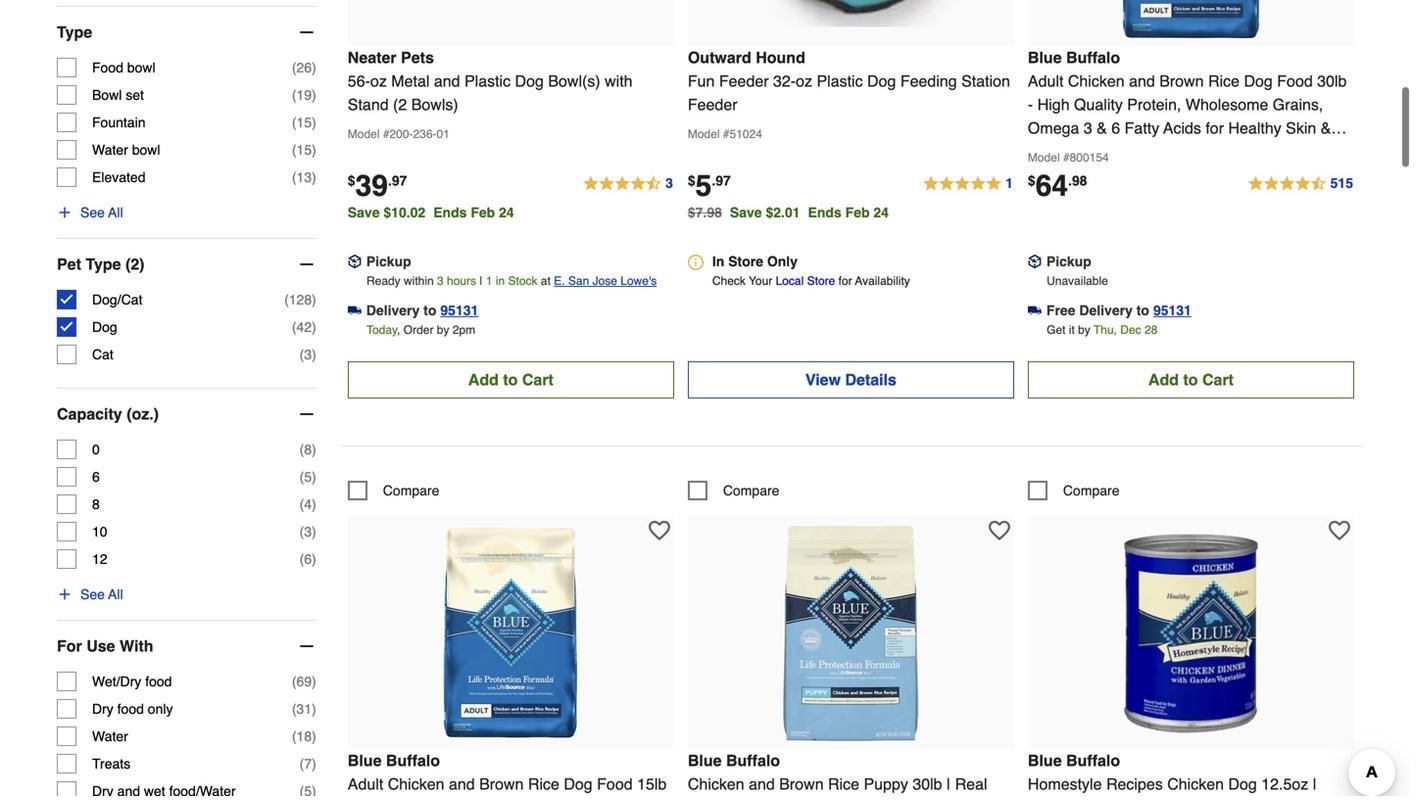 Task type: vqa. For each thing, say whether or not it's contained in the screenshot.
Bird
no



Task type: locate. For each thing, give the bounding box(es) containing it.
13
[[296, 170, 312, 185]]

15 for water bowl
[[296, 142, 312, 158]]

|
[[480, 274, 483, 288], [947, 775, 951, 794], [1313, 775, 1317, 794]]

blue inside blue buffalo adult chicken and brown rice dog food 15lb
[[348, 752, 382, 770]]

food up grains,
[[1277, 72, 1313, 90]]

compare inside 5005374465 element
[[723, 483, 779, 499]]

1 add to cart from the left
[[468, 371, 554, 389]]

minus image up 128
[[297, 255, 316, 274]]

1 delivery from the left
[[366, 303, 420, 318]]

$ for 64
[[1028, 173, 1035, 189]]

all down elevated
[[108, 205, 123, 221]]

6 down 0
[[92, 469, 100, 485]]

for left availability
[[838, 274, 852, 288]]

1 horizontal spatial save
[[730, 205, 762, 220]]

9 ) from the top
[[312, 442, 316, 458]]

30lb right "puppy"
[[913, 775, 942, 794]]

chicken inside blue buffalo adult chicken and brown rice dog food 15lb
[[388, 775, 444, 794]]

coat
[[1028, 142, 1061, 161]]

8
[[304, 442, 312, 458], [92, 497, 100, 513]]

ends
[[433, 205, 467, 220], [808, 205, 841, 220]]

515 button
[[1247, 172, 1354, 196]]

see all for capacity (oz.)
[[80, 587, 123, 603]]

plastic inside neater pets 56-oz metal and plastic dog bowl(s) with stand (2 bowls)
[[464, 72, 511, 90]]

blue buffalo  homestyle recipes chicken dog 12.5oz | adult dog food with real chicken | high protein & energy | pet food for lean muscle mass image
[[1083, 526, 1299, 742]]

2 truck filled image from the left
[[1028, 304, 1042, 318]]

2 horizontal spatial rice
[[1208, 72, 1240, 90]]

2 plastic from the left
[[817, 72, 863, 90]]

95131 up 2pm
[[440, 303, 478, 318]]

12 ) from the top
[[312, 524, 316, 540]]

buffalo for blue buffalo homestyle recipes chicken dog 12.5oz |
[[1066, 752, 1120, 770]]

0 horizontal spatial compare
[[383, 483, 439, 499]]

2 horizontal spatial food
[[1277, 72, 1313, 90]]

0 horizontal spatial feb
[[471, 205, 495, 220]]

brown
[[1159, 72, 1204, 90], [479, 775, 524, 794], [779, 775, 824, 794]]

blue inside 'blue buffalo chicken and brown rice puppy 30lb | real'
[[688, 752, 722, 770]]

plastic inside outward hound fun feeder 32-oz plastic dog feeding station feeder
[[817, 72, 863, 90]]

feeder
[[719, 72, 769, 90], [688, 95, 737, 114]]

dog inside outward hound fun feeder 32-oz plastic dog feeding station feeder
[[867, 72, 896, 90]]

0 horizontal spatial &
[[1097, 119, 1107, 137]]

) down 19
[[312, 115, 316, 130]]

95131 button
[[440, 301, 478, 320], [1153, 301, 1191, 320]]

# inside blue buffalo adult chicken and brown rice dog food 30lb - high quality protein, wholesome grains, omega 3 & 6 fatty acids for healthy skin & coat model # 800154
[[1063, 151, 1070, 165]]

0 vertical spatial ( 3 )
[[300, 347, 316, 363]]

) for treats
[[312, 757, 316, 772]]

1 vertical spatial feeder
[[688, 95, 737, 114]]

model up 64
[[1028, 151, 1060, 165]]

adult
[[1028, 72, 1064, 90], [348, 775, 383, 794]]

1 vertical spatial food
[[117, 702, 144, 717]]

0 horizontal spatial oz
[[370, 72, 387, 90]]

bowl up set
[[127, 60, 155, 76]]

1 left in
[[486, 274, 492, 288]]

0 horizontal spatial save
[[348, 205, 380, 220]]

blue inside blue buffalo adult chicken and brown rice dog food 30lb - high quality protein, wholesome grains, omega 3 & 6 fatty acids for healthy skin & coat model # 800154
[[1028, 48, 1062, 67]]

16 ) from the top
[[312, 729, 316, 745]]

$ inside $ 39 .97
[[348, 173, 355, 189]]

feb up availability
[[845, 205, 870, 220]]

brown inside blue buffalo adult chicken and brown rice dog food 15lb
[[479, 775, 524, 794]]

(2
[[393, 95, 407, 114]]

truck filled image
[[348, 304, 361, 318], [1028, 304, 1042, 318]]

1 ( 15 ) from the top
[[292, 115, 316, 130]]

3 ) from the top
[[312, 115, 316, 130]]

chicken
[[1068, 72, 1125, 90], [388, 775, 444, 794], [688, 775, 744, 794], [1167, 775, 1224, 794]]

compare for 5005374465 element
[[723, 483, 779, 499]]

2 minus image from the top
[[297, 255, 316, 274]]

see all button
[[57, 203, 123, 223], [57, 585, 123, 605]]

( 3 ) down 42
[[300, 347, 316, 363]]

$ inside $ 5 .97
[[688, 173, 695, 189]]

blue inside blue buffalo homestyle recipes chicken dog 12.5oz |
[[1028, 752, 1062, 770]]

save down the '39'
[[348, 205, 380, 220]]

1 minus image from the top
[[297, 23, 316, 42]]

0 vertical spatial store
[[728, 254, 763, 269]]

dog left 15lb
[[564, 775, 593, 794]]

2 feb from the left
[[845, 205, 870, 220]]

1 compare from the left
[[383, 483, 439, 499]]

buffalo inside blue buffalo homestyle recipes chicken dog 12.5oz |
[[1066, 752, 1120, 770]]

1 horizontal spatial .97
[[712, 173, 731, 189]]

1 ( 3 ) from the top
[[300, 347, 316, 363]]

( 6 )
[[300, 552, 316, 567]]

add to cart button down 2pm
[[348, 361, 674, 399]]

0 horizontal spatial heart outline image
[[649, 520, 670, 542]]

1 all from the top
[[108, 205, 123, 221]]

bowl up elevated
[[132, 142, 160, 158]]

2 ( 3 ) from the top
[[300, 524, 316, 540]]

for down wholesome
[[1206, 119, 1224, 137]]

) for elevated
[[312, 170, 316, 185]]

4.5 stars image containing 515
[[1247, 172, 1354, 196]]

.97 for 5
[[712, 173, 731, 189]]

1 horizontal spatial ends feb 24 element
[[808, 205, 897, 220]]

for use with
[[57, 637, 153, 656]]

) down ( 18 )
[[312, 757, 316, 772]]

1 horizontal spatial for
[[1206, 119, 1224, 137]]

0 horizontal spatial delivery
[[366, 303, 420, 318]]

plus image
[[57, 205, 73, 221]]

5 down ( 8 )
[[304, 469, 312, 485]]

chicken inside 'blue buffalo chicken and brown rice puppy 30lb | real'
[[688, 775, 744, 794]]

minus image up ( 8 )
[[297, 405, 316, 424]]

pickup image
[[348, 255, 361, 269], [1028, 255, 1042, 269]]

0 vertical spatial bowl
[[127, 60, 155, 76]]

26
[[296, 60, 312, 76]]

0 horizontal spatial 5
[[304, 469, 312, 485]]

model for 56-oz metal and plastic dog bowl(s) with stand (2 bowls)
[[348, 127, 380, 141]]

11 ) from the top
[[312, 497, 316, 513]]

3 down quality
[[1084, 119, 1092, 137]]

5
[[695, 169, 712, 203], [304, 469, 312, 485]]

2 horizontal spatial #
[[1063, 151, 1070, 165]]

2 add to cart button from the left
[[1028, 361, 1354, 399]]

for use with button
[[57, 621, 316, 672]]

see right plus image
[[80, 205, 105, 221]]

rice inside blue buffalo adult chicken and brown rice dog food 30lb - high quality protein, wholesome grains, omega 3 & 6 fatty acids for healthy skin & coat model # 800154
[[1208, 72, 1240, 90]]

ends feb 24 element
[[433, 205, 522, 220], [808, 205, 897, 220]]

2 see from the top
[[80, 587, 105, 603]]

2 add from the left
[[1148, 371, 1179, 389]]

) for dog/cat
[[312, 292, 316, 308]]

) down 42
[[312, 347, 316, 363]]

) for water bowl
[[312, 142, 316, 158]]

2 compare from the left
[[723, 483, 779, 499]]

dog inside blue buffalo adult chicken and brown rice dog food 30lb - high quality protein, wholesome grains, omega 3 & 6 fatty acids for healthy skin & coat model # 800154
[[1244, 72, 1273, 90]]

get it by thu, dec 28
[[1047, 323, 1158, 337]]

by right it
[[1078, 323, 1090, 337]]

2 vertical spatial 6
[[304, 552, 312, 567]]

blue for blue buffalo adult chicken and brown rice dog food 30lb - high quality protein, wholesome grains, omega 3 & 6 fatty acids for healthy skin & coat model # 800154
[[1028, 48, 1062, 67]]

adult inside blue buffalo adult chicken and brown rice dog food 15lb
[[348, 775, 383, 794]]

blue
[[1028, 48, 1062, 67], [348, 752, 382, 770], [688, 752, 722, 770], [1028, 752, 1062, 770]]

) up ( 19 )
[[312, 60, 316, 76]]

$ inside $ 64 .98
[[1028, 173, 1035, 189]]

95131 button up the 28
[[1153, 301, 1191, 320]]

food inside blue buffalo adult chicken and brown rice dog food 30lb - high quality protein, wholesome grains, omega 3 & 6 fatty acids for healthy skin & coat model # 800154
[[1277, 72, 1313, 90]]

minus image inside type button
[[297, 23, 316, 42]]

1 ) from the top
[[312, 60, 316, 76]]

san
[[568, 274, 589, 288]]

model down stand
[[348, 127, 380, 141]]

thu,
[[1094, 323, 1117, 337]]

0 vertical spatial for
[[1206, 119, 1224, 137]]

blue buffalo adult chicken and brown rice dog food 15lb
[[348, 752, 667, 797]]

1 horizontal spatial $
[[688, 173, 695, 189]]

515
[[1330, 175, 1353, 191]]

14 ) from the top
[[312, 674, 316, 690]]

brown inside 'blue buffalo chicken and brown rice puppy 30lb | real'
[[779, 775, 824, 794]]

800154
[[1070, 151, 1109, 165]]

1 inside 5 stars 'image'
[[1005, 175, 1013, 191]]

0 horizontal spatial add to cart
[[468, 371, 554, 389]]

1 horizontal spatial 30lb
[[1317, 72, 1347, 90]]

( for 10
[[300, 524, 304, 540]]

0 horizontal spatial brown
[[479, 775, 524, 794]]

food
[[92, 60, 123, 76], [1277, 72, 1313, 90], [597, 775, 633, 794]]

compare inside 5005373979 element
[[383, 483, 439, 499]]

bowl
[[127, 60, 155, 76], [132, 142, 160, 158]]

2 save from the left
[[730, 205, 762, 220]]

1 vertical spatial see all
[[80, 587, 123, 603]]

30lb up grains,
[[1317, 72, 1347, 90]]

6 inside blue buffalo adult chicken and brown rice dog food 30lb - high quality protein, wholesome grains, omega 3 & 6 fatty acids for healthy skin & coat model # 800154
[[1111, 119, 1120, 137]]

1 horizontal spatial add
[[1148, 371, 1179, 389]]

heart outline image
[[649, 520, 670, 542], [989, 520, 1010, 542]]

# for stand
[[383, 127, 389, 141]]

minus image inside capacity (oz.) button
[[297, 405, 316, 424]]

) down the 26
[[312, 87, 316, 103]]

3 left actual price $5.97 element
[[665, 175, 673, 191]]

1 see all button from the top
[[57, 203, 123, 223]]

2 water from the top
[[92, 729, 128, 745]]

( for 12
[[300, 552, 304, 567]]

add down 2pm
[[468, 371, 499, 389]]

capacity (oz.)
[[57, 405, 159, 423]]

) for dry food only
[[312, 702, 316, 717]]

1 cart from the left
[[522, 371, 554, 389]]

1 by from the left
[[437, 323, 449, 337]]

and inside neater pets 56-oz metal and plastic dog bowl(s) with stand (2 bowls)
[[434, 72, 460, 90]]

food left 15lb
[[597, 775, 633, 794]]

feb up hours at the top of the page
[[471, 205, 495, 220]]

elevated
[[92, 170, 145, 185]]

2 .97 from the left
[[712, 173, 731, 189]]

2 horizontal spatial $
[[1028, 173, 1035, 189]]

actual price $64.98 element
[[1028, 169, 1087, 203]]

0 vertical spatial 6
[[1111, 119, 1120, 137]]

0 horizontal spatial add to cart button
[[348, 361, 674, 399]]

# up $ 5 .97
[[723, 127, 730, 141]]

0 horizontal spatial model
[[348, 127, 380, 141]]

1 vertical spatial adult
[[348, 775, 383, 794]]

model left the 51024
[[688, 127, 720, 141]]

delivery up thu,
[[1079, 303, 1133, 318]]

by
[[437, 323, 449, 337], [1078, 323, 1090, 337]]

save $10.02 ends feb 24
[[348, 205, 514, 220]]

0 horizontal spatial add
[[468, 371, 499, 389]]

feeder down outward
[[719, 72, 769, 90]]

2 vertical spatial minus image
[[297, 405, 316, 424]]

1 left 64
[[1005, 175, 1013, 191]]

add to cart down the 28
[[1148, 371, 1234, 389]]

.97 for 39
[[388, 173, 407, 189]]

) for bowl set
[[312, 87, 316, 103]]

1 vertical spatial 6
[[92, 469, 100, 485]]

1 water from the top
[[92, 142, 128, 158]]

rice for 15lb
[[528, 775, 559, 794]]

1 see from the top
[[80, 205, 105, 221]]

1 horizontal spatial #
[[723, 127, 730, 141]]

) down ( 69 )
[[312, 702, 316, 717]]

( for elevated
[[292, 170, 296, 185]]

blue for blue buffalo adult chicken and brown rice dog food 15lb
[[348, 752, 382, 770]]

see right plus icon
[[80, 587, 105, 603]]

4 ) from the top
[[312, 142, 316, 158]]

0 vertical spatial 5
[[695, 169, 712, 203]]

2 ( 15 ) from the top
[[292, 142, 316, 158]]

5005374465 element
[[688, 481, 779, 501]]

1 vertical spatial water
[[92, 729, 128, 745]]

buffalo for blue buffalo adult chicken and brown rice dog food 30lb - high quality protein, wholesome grains, omega 3 & 6 fatty acids for healthy skin & coat model # 800154
[[1066, 48, 1120, 67]]

dog left 12.5oz
[[1228, 775, 1257, 794]]

5 for $ 5 .97
[[695, 169, 712, 203]]

type button
[[57, 7, 316, 58]]

) down ( 5 )
[[312, 497, 316, 513]]

( 15 ) down 19
[[292, 115, 316, 130]]

1 horizontal spatial brown
[[779, 775, 824, 794]]

0 horizontal spatial 30lb
[[913, 775, 942, 794]]

0 vertical spatial food
[[145, 674, 172, 690]]

brown for 30lb
[[1159, 72, 1204, 90]]

5 ) from the top
[[312, 170, 316, 185]]

3 left hours at the top of the page
[[437, 274, 444, 288]]

see all button for type
[[57, 203, 123, 223]]

1 oz from the left
[[370, 72, 387, 90]]

1 vertical spatial 15
[[296, 142, 312, 158]]

capacity (oz.) button
[[57, 389, 316, 440]]

pickup for free
[[1046, 254, 1091, 269]]

2 pickup image from the left
[[1028, 255, 1042, 269]]

pickup up unavailable
[[1046, 254, 1091, 269]]

truck filled image for free
[[1028, 304, 1042, 318]]

2 pickup from the left
[[1046, 254, 1091, 269]]

2 see all button from the top
[[57, 585, 123, 605]]

1 horizontal spatial plastic
[[817, 72, 863, 90]]

1 vertical spatial bowl
[[132, 142, 160, 158]]

( for 0
[[300, 442, 304, 458]]

0 horizontal spatial cart
[[522, 371, 554, 389]]

6 ) from the top
[[312, 292, 316, 308]]

2pm
[[453, 323, 475, 337]]

1 horizontal spatial delivery
[[1079, 303, 1133, 318]]

1 vertical spatial ( 3 )
[[300, 524, 316, 540]]

it
[[1069, 323, 1075, 337]]

1 horizontal spatial add to cart
[[1148, 371, 1234, 389]]

actual price $39.97 element
[[348, 169, 407, 203]]

1 horizontal spatial oz
[[796, 72, 812, 90]]

4.5 stars image down skin
[[1247, 172, 1354, 196]]

store
[[728, 254, 763, 269], [807, 274, 835, 288]]

15 down 19
[[296, 115, 312, 130]]

0 horizontal spatial pickup image
[[348, 255, 361, 269]]

see all button down elevated
[[57, 203, 123, 223]]

15 up 13
[[296, 142, 312, 158]]

oz down neater
[[370, 72, 387, 90]]

2 add to cart from the left
[[1148, 371, 1234, 389]]

24 up ready within 3 hours | 1 in stock at e. san jose lowe's
[[499, 205, 514, 220]]

buffalo
[[1066, 48, 1120, 67], [386, 752, 440, 770], [726, 752, 780, 770], [1066, 752, 1120, 770]]

.97
[[388, 173, 407, 189], [712, 173, 731, 189]]

| right 12.5oz
[[1313, 775, 1317, 794]]

95131 button up 2pm
[[440, 301, 478, 320]]

) down ( 128 )
[[312, 320, 316, 335]]

95131 up the 28
[[1153, 303, 1191, 318]]

$ up was price $7.98 element
[[688, 173, 695, 189]]

) down 4
[[312, 552, 316, 567]]

6
[[1111, 119, 1120, 137], [92, 469, 100, 485], [304, 552, 312, 567]]

.97 inside $ 39 .97
[[388, 173, 407, 189]]

was price $7.98 element
[[688, 200, 730, 220]]

model for fun feeder 32-oz plastic dog feeding station feeder
[[688, 127, 720, 141]]

(
[[292, 60, 296, 76], [292, 87, 296, 103], [292, 115, 296, 130], [292, 142, 296, 158], [292, 170, 296, 185], [284, 292, 289, 308], [292, 320, 296, 335], [300, 347, 304, 363], [300, 442, 304, 458], [300, 469, 304, 485], [300, 497, 304, 513], [300, 524, 304, 540], [300, 552, 304, 567], [292, 674, 296, 690], [292, 702, 296, 717], [292, 729, 296, 745], [300, 757, 304, 772]]

2 oz from the left
[[796, 72, 812, 90]]

1 horizontal spatial truck filled image
[[1028, 304, 1042, 318]]

#
[[383, 127, 389, 141], [723, 127, 730, 141], [1063, 151, 1070, 165]]

2 $ from the left
[[688, 173, 695, 189]]

)
[[312, 60, 316, 76], [312, 87, 316, 103], [312, 115, 316, 130], [312, 142, 316, 158], [312, 170, 316, 185], [312, 292, 316, 308], [312, 320, 316, 335], [312, 347, 316, 363], [312, 442, 316, 458], [312, 469, 316, 485], [312, 497, 316, 513], [312, 524, 316, 540], [312, 552, 316, 567], [312, 674, 316, 690], [312, 702, 316, 717], [312, 729, 316, 745], [312, 757, 316, 772]]

0 horizontal spatial 6
[[92, 469, 100, 485]]

by left 2pm
[[437, 323, 449, 337]]

wet/dry food
[[92, 674, 172, 690]]

feeder down fun in the top of the page
[[688, 95, 737, 114]]

56-
[[348, 72, 370, 90]]

water up treats on the bottom
[[92, 729, 128, 745]]

1 pickup from the left
[[366, 254, 411, 269]]

compare for 5005451273 element
[[1063, 483, 1120, 499]]

store right local
[[807, 274, 835, 288]]

chicken inside blue buffalo homestyle recipes chicken dog 12.5oz |
[[1167, 775, 1224, 794]]

0 horizontal spatial plastic
[[464, 72, 511, 90]]

( for bowl set
[[292, 87, 296, 103]]

water up elevated
[[92, 142, 128, 158]]

0 vertical spatial 15
[[296, 115, 312, 130]]

( 15 ) for fountain
[[292, 115, 316, 130]]

( 69 )
[[292, 674, 316, 690]]

17 ) from the top
[[312, 757, 316, 772]]

12.5oz
[[1261, 775, 1308, 794]]

1 feb from the left
[[471, 205, 495, 220]]

see all button down the 12 at the left
[[57, 585, 123, 605]]

8 up ( 5 )
[[304, 442, 312, 458]]

2 4.5 stars image from the left
[[1247, 172, 1354, 196]]

see all down the 12 at the left
[[80, 587, 123, 603]]

0 horizontal spatial rice
[[528, 775, 559, 794]]

delivery
[[366, 303, 420, 318], [1079, 303, 1133, 318]]

1 vertical spatial minus image
[[297, 255, 316, 274]]

0 vertical spatial water
[[92, 142, 128, 158]]

wholesome
[[1186, 95, 1268, 114]]

3 inside button
[[665, 175, 673, 191]]

) up ( 42 )
[[312, 292, 316, 308]]

get
[[1047, 323, 1066, 337]]

) for food bowl
[[312, 60, 316, 76]]

1 truck filled image from the left
[[348, 304, 361, 318]]

0 horizontal spatial 1
[[486, 274, 492, 288]]

hound
[[756, 48, 805, 67]]

2 horizontal spatial compare
[[1063, 483, 1120, 499]]

add to cart down 2pm
[[468, 371, 554, 389]]

see all for type
[[80, 205, 123, 221]]

2 horizontal spatial |
[[1313, 775, 1317, 794]]

1 horizontal spatial model
[[688, 127, 720, 141]]

7 ) from the top
[[312, 320, 316, 335]]

1 horizontal spatial compare
[[723, 483, 779, 499]]

brown inside blue buffalo adult chicken and brown rice dog food 30lb - high quality protein, wholesome grains, omega 3 & 6 fatty acids for healthy skin & coat model # 800154
[[1159, 72, 1204, 90]]

0 horizontal spatial truck filled image
[[348, 304, 361, 318]]

fatty
[[1125, 119, 1159, 137]]

adult for blue buffalo adult chicken and brown rice dog food 30lb - high quality protein, wholesome grains, omega 3 & 6 fatty acids for healthy skin & coat model # 800154
[[1028, 72, 1064, 90]]

-
[[1028, 95, 1033, 114]]

dog left feeding
[[867, 72, 896, 90]]

minus image up the 26
[[297, 23, 316, 42]]

1 vertical spatial all
[[108, 587, 123, 603]]

1 horizontal spatial pickup
[[1046, 254, 1091, 269]]

1 horizontal spatial store
[[807, 274, 835, 288]]

6 down 4
[[304, 552, 312, 567]]

( 3 ) for cat
[[300, 347, 316, 363]]

( for fountain
[[292, 115, 296, 130]]

| inside blue buffalo homestyle recipes chicken dog 12.5oz |
[[1313, 775, 1317, 794]]

2 horizontal spatial model
[[1028, 151, 1060, 165]]

dog inside neater pets 56-oz metal and plastic dog bowl(s) with stand (2 bowls)
[[515, 72, 544, 90]]

buffalo inside blue buffalo adult chicken and brown rice dog food 30lb - high quality protein, wholesome grains, omega 3 & 6 fatty acids for healthy skin & coat model # 800154
[[1066, 48, 1120, 67]]

minus image
[[297, 23, 316, 42], [297, 255, 316, 274], [297, 405, 316, 424]]

1 $ from the left
[[348, 173, 355, 189]]

buffalo inside blue buffalo adult chicken and brown rice dog food 15lb
[[386, 752, 440, 770]]

3 compare from the left
[[1063, 483, 1120, 499]]

( 3 ) for 10
[[300, 524, 316, 540]]

3 $ from the left
[[1028, 173, 1035, 189]]

pickup for delivery
[[366, 254, 411, 269]]

see
[[80, 205, 105, 221], [80, 587, 105, 603]]

order
[[404, 323, 434, 337]]

rice for 30lb
[[1208, 72, 1240, 90]]

water for water bowl
[[92, 142, 128, 158]]

adult inside blue buffalo adult chicken and brown rice dog food 30lb - high quality protein, wholesome grains, omega 3 & 6 fatty acids for healthy skin & coat model # 800154
[[1028, 72, 1064, 90]]

) down ( 4 )
[[312, 524, 316, 540]]

pet
[[57, 255, 81, 273]]

all for type
[[108, 205, 123, 221]]

outward
[[688, 48, 751, 67]]

4.5 stars image left actual price $5.97 element
[[582, 172, 674, 196]]

1 horizontal spatial food
[[597, 775, 633, 794]]

30lb inside blue buffalo adult chicken and brown rice dog food 30lb - high quality protein, wholesome grains, omega 3 & 6 fatty acids for healthy skin & coat model # 800154
[[1317, 72, 1347, 90]]

plastic right 32- at the right of the page
[[817, 72, 863, 90]]

2 15 from the top
[[296, 142, 312, 158]]

2 see all from the top
[[80, 587, 123, 603]]

add down the 28
[[1148, 371, 1179, 389]]

0 horizontal spatial by
[[437, 323, 449, 337]]

.97 inside $ 5 .97
[[712, 173, 731, 189]]

1 horizontal spatial adult
[[1028, 72, 1064, 90]]

1 15 from the top
[[296, 115, 312, 130]]

see for type
[[80, 205, 105, 221]]

food down the wet/dry food
[[117, 702, 144, 717]]

add
[[468, 371, 499, 389], [1148, 371, 1179, 389]]

15
[[296, 115, 312, 130], [296, 142, 312, 158]]

0 horizontal spatial food
[[117, 702, 144, 717]]

( 15 ) up 13
[[292, 142, 316, 158]]

rice inside blue buffalo adult chicken and brown rice dog food 15lb
[[528, 775, 559, 794]]

2 ) from the top
[[312, 87, 316, 103]]

and
[[434, 72, 460, 90], [1129, 72, 1155, 90], [449, 775, 475, 794], [749, 775, 775, 794]]

1 horizontal spatial heart outline image
[[989, 520, 1010, 542]]

blue buffalo  chicken and brown rice puppy 30lb | real meat first | high quality protein | dha and ara | pet food for puppy dogs image
[[743, 526, 959, 742]]

1 vertical spatial store
[[807, 274, 835, 288]]

0 horizontal spatial 95131
[[440, 303, 478, 318]]

check
[[712, 274, 746, 288]]

type left (2)
[[86, 255, 121, 273]]

food inside blue buffalo adult chicken and brown rice dog food 15lb
[[597, 775, 633, 794]]

compare inside 5005451273 element
[[1063, 483, 1120, 499]]

type
[[57, 23, 92, 41], [86, 255, 121, 273]]

1 horizontal spatial cart
[[1202, 371, 1234, 389]]

1 horizontal spatial by
[[1078, 323, 1090, 337]]

1 see all from the top
[[80, 205, 123, 221]]

0 horizontal spatial 8
[[92, 497, 100, 513]]

0 vertical spatial minus image
[[297, 23, 316, 42]]

1 horizontal spatial 1
[[1005, 175, 1013, 191]]

5 stars image
[[922, 172, 1014, 196]]

13 ) from the top
[[312, 552, 316, 567]]

) down ( 8 )
[[312, 469, 316, 485]]

6 left fatty
[[1111, 119, 1120, 137]]

1 horizontal spatial 24
[[873, 205, 889, 220]]

1 horizontal spatial 5
[[695, 169, 712, 203]]

cat
[[92, 347, 113, 363]]

1 95131 button from the left
[[440, 301, 478, 320]]

1 horizontal spatial feb
[[845, 205, 870, 220]]

1 horizontal spatial ends
[[808, 205, 841, 220]]

0 vertical spatial 8
[[304, 442, 312, 458]]

2 all from the top
[[108, 587, 123, 603]]

e. san jose lowe's button
[[554, 271, 657, 291]]

1 vertical spatial 30lb
[[913, 775, 942, 794]]

with
[[605, 72, 633, 90]]

for inside blue buffalo adult chicken and brown rice dog food 30lb - high quality protein, wholesome grains, omega 3 & 6 fatty acids for healthy skin & coat model # 800154
[[1206, 119, 1224, 137]]

5 up $7.98 at top
[[695, 169, 712, 203]]

model inside blue buffalo adult chicken and brown rice dog food 30lb - high quality protein, wholesome grains, omega 3 & 6 fatty acids for healthy skin & coat model # 800154
[[1028, 151, 1060, 165]]

type up food bowl
[[57, 23, 92, 41]]

buffalo inside 'blue buffalo chicken and brown rice puppy 30lb | real'
[[726, 752, 780, 770]]

) for 8
[[312, 497, 316, 513]]

availability
[[855, 274, 910, 288]]

see all right plus image
[[80, 205, 123, 221]]

dog up wholesome
[[1244, 72, 1273, 90]]

2 ends feb 24 element from the left
[[808, 205, 897, 220]]

high
[[1037, 95, 1070, 114]]

& down quality
[[1097, 119, 1107, 137]]

add to cart button down the 28
[[1028, 361, 1354, 399]]

heart outline image
[[1329, 520, 1350, 542]]

today
[[366, 323, 397, 337]]

4.5 stars image containing 3
[[582, 172, 674, 196]]

compare
[[383, 483, 439, 499], [723, 483, 779, 499], [1063, 483, 1120, 499]]

pickup image for delivery
[[348, 255, 361, 269]]

4
[[304, 497, 312, 513]]

2 horizontal spatial 6
[[1111, 119, 1120, 137]]

1 vertical spatial 1
[[486, 274, 492, 288]]

all for capacity (oz.)
[[108, 587, 123, 603]]

& right skin
[[1321, 119, 1331, 137]]

food up 'only'
[[145, 674, 172, 690]]

1 & from the left
[[1097, 119, 1107, 137]]

0 horizontal spatial .97
[[388, 173, 407, 189]]

15 ) from the top
[[312, 702, 316, 717]]

plus image
[[57, 587, 73, 603]]

delivery up ,
[[366, 303, 420, 318]]

3 minus image from the top
[[297, 405, 316, 424]]

1 plastic from the left
[[464, 72, 511, 90]]

| left real
[[947, 775, 951, 794]]

0 horizontal spatial $
[[348, 173, 355, 189]]

0 horizontal spatial ends feb 24 element
[[433, 205, 522, 220]]

5005451273 element
[[1028, 481, 1120, 501]]

dog left bowl(s)
[[515, 72, 544, 90]]

$ for 39
[[348, 173, 355, 189]]

dog inside blue buffalo adult chicken and brown rice dog food 15lb
[[564, 775, 593, 794]]

1 vertical spatial ( 15 )
[[292, 142, 316, 158]]

8 ) from the top
[[312, 347, 316, 363]]

2 95131 button from the left
[[1153, 301, 1191, 320]]

$ for 5
[[688, 173, 695, 189]]

1 4.5 stars image from the left
[[582, 172, 674, 196]]

ends feb 24 element up hours at the top of the page
[[433, 205, 522, 220]]

dog
[[515, 72, 544, 90], [867, 72, 896, 90], [1244, 72, 1273, 90], [92, 320, 117, 335], [564, 775, 593, 794], [1228, 775, 1257, 794]]

( 3 ) down ( 4 )
[[300, 524, 316, 540]]

1 pickup image from the left
[[348, 255, 361, 269]]

1 horizontal spatial &
[[1321, 119, 1331, 137]]

4.5 stars image for 39
[[582, 172, 674, 196]]

1 horizontal spatial pickup image
[[1028, 255, 1042, 269]]

2 95131 from the left
[[1153, 303, 1191, 318]]

1 .97 from the left
[[388, 173, 407, 189]]

food up bowl on the top of the page
[[92, 60, 123, 76]]

( for 6
[[300, 469, 304, 485]]

4.5 stars image
[[582, 172, 674, 196], [1247, 172, 1354, 196]]

1 horizontal spatial food
[[145, 674, 172, 690]]

ends right $2.01
[[808, 205, 841, 220]]

1 horizontal spatial 6
[[304, 552, 312, 567]]

0 vertical spatial 30lb
[[1317, 72, 1347, 90]]

1 ends feb 24 element from the left
[[433, 205, 522, 220]]

24 up availability
[[873, 205, 889, 220]]

10 ) from the top
[[312, 469, 316, 485]]

236-
[[413, 127, 437, 141]]

7
[[304, 757, 312, 772]]



Task type: describe. For each thing, give the bounding box(es) containing it.
acids
[[1163, 119, 1201, 137]]

3 down 42
[[304, 347, 312, 363]]

1 vertical spatial type
[[86, 255, 121, 273]]

ends feb 24 element for save $2.01
[[808, 205, 897, 220]]

( for 8
[[300, 497, 304, 513]]

neater
[[348, 48, 396, 67]]

( for cat
[[300, 347, 304, 363]]

jose
[[592, 274, 617, 288]]

$ 5 .97
[[688, 169, 731, 203]]

minus image
[[297, 637, 316, 657]]

dog for outward hound fun feeder 32-oz plastic dog feeding station feeder
[[867, 72, 896, 90]]

actual price $5.97 element
[[688, 169, 731, 203]]

4.5 stars image for 64
[[1247, 172, 1354, 196]]

grains,
[[1273, 95, 1323, 114]]

food for wet/dry
[[145, 674, 172, 690]]

model # 51024
[[688, 127, 762, 141]]

64
[[1035, 169, 1068, 203]]

pets
[[401, 48, 434, 67]]

with
[[120, 637, 153, 656]]

0 vertical spatial feeder
[[719, 72, 769, 90]]

set
[[126, 87, 144, 103]]

in
[[712, 254, 724, 269]]

homestyle
[[1028, 775, 1102, 794]]

200-
[[389, 127, 413, 141]]

truck filled image for delivery
[[348, 304, 361, 318]]

fountain
[[92, 115, 145, 130]]

dog for blue buffalo adult chicken and brown rice dog food 15lb
[[564, 775, 593, 794]]

) for 6
[[312, 469, 316, 485]]

bowls)
[[411, 95, 458, 114]]

( 19 )
[[292, 87, 316, 103]]

chicken inside blue buffalo adult chicken and brown rice dog food 30lb - high quality protein, wholesome grains, omega 3 & 6 fatty acids for healthy skin & coat model # 800154
[[1068, 72, 1125, 90]]

wet/dry
[[92, 674, 141, 690]]

today , order by 2pm
[[366, 323, 475, 337]]

adult for blue buffalo adult chicken and brown rice dog food 15lb
[[348, 775, 383, 794]]

compare for 5005373979 element
[[383, 483, 439, 499]]

bowl(s)
[[548, 72, 600, 90]]

recipes
[[1106, 775, 1163, 794]]

ready
[[366, 274, 400, 288]]

( for treats
[[300, 757, 304, 772]]

1 vertical spatial 8
[[92, 497, 100, 513]]

0 horizontal spatial store
[[728, 254, 763, 269]]

fun
[[688, 72, 715, 90]]

free
[[1046, 303, 1075, 318]]

brown for 15lb
[[479, 775, 524, 794]]

3 inside blue buffalo adult chicken and brown rice dog food 30lb - high quality protein, wholesome grains, omega 3 & 6 fatty acids for healthy skin & coat model # 800154
[[1084, 119, 1092, 137]]

01
[[437, 127, 450, 141]]

free delivery to 95131
[[1046, 303, 1191, 318]]

( for water bowl
[[292, 142, 296, 158]]

) for wet/dry food
[[312, 674, 316, 690]]

15 for fountain
[[296, 115, 312, 130]]

see all button for capacity (oz.)
[[57, 585, 123, 605]]

) for 12
[[312, 552, 316, 567]]

skin
[[1286, 119, 1316, 137]]

2 & from the left
[[1321, 119, 1331, 137]]

at
[[541, 274, 551, 288]]

$2.01
[[766, 205, 800, 220]]

dog for neater pets 56-oz metal and plastic dog bowl(s) with stand (2 bowls)
[[515, 72, 544, 90]]

( 5 )
[[300, 469, 316, 485]]

1 button
[[922, 172, 1014, 196]]

details
[[845, 371, 897, 389]]

19
[[296, 87, 312, 103]]

outward hound fun feeder 32-oz plastic dog feeding station feeder
[[688, 48, 1010, 114]]

1 ends from the left
[[433, 205, 467, 220]]

bowl for food bowl
[[127, 60, 155, 76]]

real
[[955, 775, 987, 794]]

blue buffalo homestyle recipes chicken dog 12.5oz |
[[1028, 752, 1339, 797]]

1 add to cart button from the left
[[348, 361, 674, 399]]

95131 button for free delivery to 95131
[[1153, 301, 1191, 320]]

blue buffalo  adult chicken and brown rice dog food 15lb - premium quality, natural ingredients, enhanced with vitamins and minerals image
[[403, 526, 619, 742]]

dry
[[92, 702, 113, 717]]

5 for ( 5 )
[[304, 469, 312, 485]]

and inside blue buffalo adult chicken and brown rice dog food 15lb
[[449, 775, 475, 794]]

dog inside blue buffalo homestyle recipes chicken dog 12.5oz |
[[1228, 775, 1257, 794]]

neater pets 56-oz metal and plastic dog bowl(s) with stand (2 bowls)
[[348, 48, 633, 114]]

pickup image for free
[[1028, 255, 1042, 269]]

stock
[[508, 274, 538, 288]]

) for water
[[312, 729, 316, 745]]

and inside blue buffalo adult chicken and brown rice dog food 30lb - high quality protein, wholesome grains, omega 3 & 6 fatty acids for healthy skin & coat model # 800154
[[1129, 72, 1155, 90]]

plastic for oz
[[817, 72, 863, 90]]

minus image for type
[[297, 23, 316, 42]]

( 31 )
[[292, 702, 316, 717]]

( for wet/dry food
[[292, 674, 296, 690]]

.98
[[1068, 173, 1087, 189]]

blue buffalo chicken and brown rice puppy 30lb | real
[[688, 752, 987, 797]]

pet type (2)
[[57, 255, 145, 273]]

2 cart from the left
[[1202, 371, 1234, 389]]

1 add from the left
[[468, 371, 499, 389]]

type inside button
[[57, 23, 92, 41]]

station
[[961, 72, 1010, 90]]

food for dry
[[117, 702, 144, 717]]

ends feb 24 element for save $10.02
[[433, 205, 522, 220]]

( 8 )
[[300, 442, 316, 458]]

( 15 ) for water bowl
[[292, 142, 316, 158]]

2 24 from the left
[[873, 205, 889, 220]]

2 heart outline image from the left
[[989, 520, 1010, 542]]

$10.02
[[384, 205, 425, 220]]

( 128 )
[[284, 292, 316, 308]]

1 95131 from the left
[[440, 303, 478, 318]]

see for capacity (oz.)
[[80, 587, 105, 603]]

food bowl
[[92, 60, 155, 76]]

water for water
[[92, 729, 128, 745]]

) for 10
[[312, 524, 316, 540]]

savings save $2.01 element
[[730, 205, 897, 220]]

32-
[[773, 72, 796, 90]]

2 delivery from the left
[[1079, 303, 1133, 318]]

for inside in store only check your local store for availability
[[838, 274, 852, 288]]

in
[[496, 274, 505, 288]]

10
[[92, 524, 107, 540]]

view details
[[805, 371, 897, 389]]

1 heart outline image from the left
[[649, 520, 670, 542]]

blue for blue buffalo chicken and brown rice puppy 30lb | real
[[688, 752, 722, 770]]

feeding
[[900, 72, 957, 90]]

0 horizontal spatial food
[[92, 60, 123, 76]]

plastic for and
[[464, 72, 511, 90]]

only
[[767, 254, 798, 269]]

28
[[1144, 323, 1158, 337]]

metal
[[391, 72, 430, 90]]

use
[[86, 637, 115, 656]]

minus image for capacity (oz.)
[[297, 405, 316, 424]]

(oz.)
[[127, 405, 159, 423]]

2 ends from the left
[[808, 205, 841, 220]]

) for 0
[[312, 442, 316, 458]]

| inside 'blue buffalo chicken and brown rice puppy 30lb | real'
[[947, 775, 951, 794]]

stand
[[348, 95, 389, 114]]

15lb
[[637, 775, 667, 794]]

dry food only
[[92, 702, 173, 717]]

31
[[296, 702, 312, 717]]

dog up cat
[[92, 320, 117, 335]]

3 down ( 4 )
[[304, 524, 312, 540]]

blue buffalo  adult chicken and brown rice dog food 30lb - high quality protein, wholesome grains, omega 3 & 6 fatty acids for healthy skin & coat image
[[1083, 0, 1299, 38]]

food for blue buffalo adult chicken and brown rice dog food 30lb - high quality protein, wholesome grains, omega 3 & 6 fatty acids for healthy skin & coat model # 800154
[[1277, 72, 1313, 90]]

1 24 from the left
[[499, 205, 514, 220]]

and inside 'blue buffalo chicken and brown rice puppy 30lb | real'
[[749, 775, 775, 794]]

95131 button for delivery to 95131
[[440, 301, 478, 320]]

,
[[397, 323, 400, 337]]

oz inside neater pets 56-oz metal and plastic dog bowl(s) with stand (2 bowls)
[[370, 72, 387, 90]]

( for food bowl
[[292, 60, 296, 76]]

( 4 )
[[300, 497, 316, 513]]

) for fountain
[[312, 115, 316, 130]]

( for dry food only
[[292, 702, 296, 717]]

healthy
[[1228, 119, 1281, 137]]

blue for blue buffalo homestyle recipes chicken dog 12.5oz |
[[1028, 752, 1062, 770]]

( 13 )
[[292, 170, 316, 185]]

5005373979 element
[[348, 481, 439, 501]]

dog for blue buffalo adult chicken and brown rice dog food 30lb - high quality protein, wholesome grains, omega 3 & 6 fatty acids for healthy skin & coat model # 800154
[[1244, 72, 1273, 90]]

blue buffalo adult chicken and brown rice dog food 30lb - high quality protein, wholesome grains, omega 3 & 6 fatty acids for healthy skin & coat model # 800154
[[1028, 48, 1347, 165]]

3 button
[[582, 172, 674, 196]]

rice inside 'blue buffalo chicken and brown rice puppy 30lb | real'
[[828, 775, 859, 794]]

bowl set
[[92, 87, 144, 103]]

# for feeder
[[723, 127, 730, 141]]

) for cat
[[312, 347, 316, 363]]

buffalo for blue buffalo chicken and brown rice puppy 30lb | real
[[726, 752, 780, 770]]

$ 64 .98
[[1028, 169, 1087, 203]]

30lb inside 'blue buffalo chicken and brown rice puppy 30lb | real'
[[913, 775, 942, 794]]

1 save from the left
[[348, 205, 380, 220]]

savings save $10.02 element
[[348, 205, 522, 220]]

outward hound fun feeder 32-oz plastic dog feeding station feeder image
[[743, 0, 959, 38]]

( for dog
[[292, 320, 296, 335]]

( for water
[[292, 729, 296, 745]]

capacity
[[57, 405, 122, 423]]

food for blue buffalo adult chicken and brown rice dog food 15lb
[[597, 775, 633, 794]]

bowl
[[92, 87, 122, 103]]

2 by from the left
[[1078, 323, 1090, 337]]

local store link
[[776, 274, 835, 288]]

bowl for water bowl
[[132, 142, 160, 158]]

39
[[355, 169, 388, 203]]

only
[[148, 702, 173, 717]]

buffalo for blue buffalo adult chicken and brown rice dog food 15lb
[[386, 752, 440, 770]]

( for dog/cat
[[284, 292, 289, 308]]

your
[[749, 274, 772, 288]]

for
[[57, 637, 82, 656]]

$7.98
[[688, 205, 722, 220]]

18
[[296, 729, 312, 745]]

$7.98 save $2.01 ends feb 24
[[688, 205, 889, 220]]

0 horizontal spatial |
[[480, 274, 483, 288]]

model # 200-236-01
[[348, 127, 450, 141]]

69
[[296, 674, 312, 690]]

oz inside outward hound fun feeder 32-oz plastic dog feeding station feeder
[[796, 72, 812, 90]]

(2)
[[125, 255, 145, 273]]

) for dog
[[312, 320, 316, 335]]



